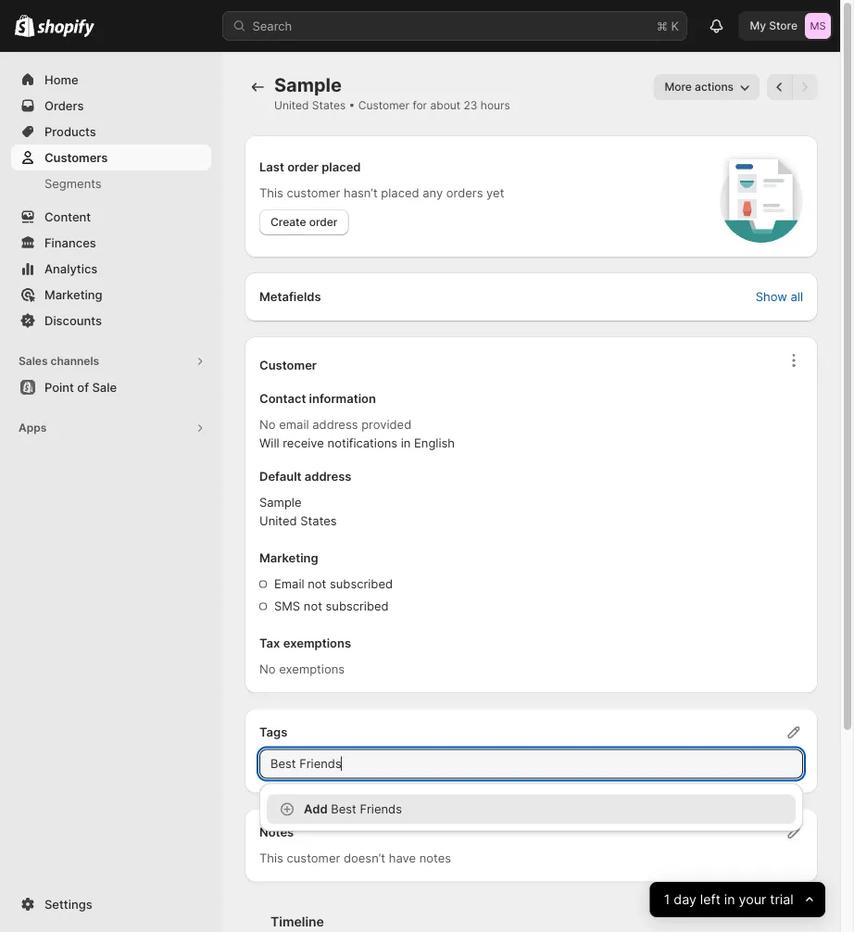 Task type: describe. For each thing, give the bounding box(es) containing it.
1 day left in your trial button
[[650, 882, 826, 918]]

sample for sample united states
[[260, 495, 302, 510]]

this customer hasn't placed any orders yet
[[260, 185, 505, 200]]

show all link
[[756, 287, 804, 306]]

orders
[[447, 185, 483, 200]]

default address
[[260, 469, 352, 484]]

best
[[331, 802, 357, 817]]

about
[[431, 99, 461, 112]]

united for sample united states
[[260, 514, 297, 528]]

point
[[44, 380, 74, 394]]

23
[[464, 99, 478, 112]]

not for email
[[308, 577, 327, 591]]

tax
[[260, 636, 280, 651]]

this for this customer doesn't have notes
[[260, 851, 284, 866]]

store
[[770, 19, 798, 32]]

point of sale
[[44, 380, 117, 394]]

all
[[791, 289, 804, 304]]

create order
[[271, 216, 338, 229]]

customer for hasn't
[[287, 185, 340, 200]]

0 horizontal spatial customer
[[260, 358, 317, 373]]

customers link
[[11, 145, 211, 171]]

orders
[[44, 98, 84, 113]]

apps button
[[11, 415, 211, 441]]

yet
[[487, 185, 505, 200]]

no for no exemptions
[[260, 662, 276, 677]]

•
[[349, 99, 355, 112]]

no exemptions
[[260, 662, 345, 677]]

shopify image
[[37, 19, 95, 38]]

of
[[77, 380, 89, 394]]

provided
[[362, 418, 412, 432]]

segments
[[44, 176, 102, 190]]

products link
[[11, 119, 211, 145]]

receive
[[283, 436, 324, 450]]

apps
[[19, 421, 47, 435]]

united for sample united states • customer for about 23 hours
[[274, 99, 309, 112]]

more actions button
[[654, 74, 760, 100]]

actions
[[695, 80, 734, 94]]

settings
[[44, 897, 92, 912]]

discounts link
[[11, 308, 211, 334]]

left
[[701, 892, 721, 908]]

⌘
[[657, 19, 668, 33]]

hasn't
[[344, 185, 378, 200]]

0 vertical spatial placed
[[322, 159, 361, 174]]

contact information
[[260, 392, 376, 406]]

tags
[[260, 725, 288, 740]]

my store image
[[805, 13, 831, 39]]

1 day left in your trial
[[664, 892, 794, 908]]

notes
[[420, 851, 451, 866]]

settings link
[[11, 892, 211, 918]]

point of sale button
[[0, 374, 222, 400]]

tax exemptions
[[260, 636, 351, 651]]

marketing link
[[11, 282, 211, 308]]

have
[[389, 851, 416, 866]]

channels
[[51, 355, 99, 368]]

more actions
[[665, 80, 734, 94]]

information
[[309, 392, 376, 406]]

no email address provided will receive notifications in english
[[260, 418, 455, 450]]

sample united states • customer for about 23 hours
[[274, 74, 511, 112]]

sales channels
[[19, 355, 99, 368]]

home link
[[11, 67, 211, 93]]

content
[[44, 209, 91, 224]]

k
[[672, 19, 679, 33]]

no for no email address provided will receive notifications in english
[[260, 418, 276, 432]]

in inside no email address provided will receive notifications in english
[[401, 436, 411, 450]]

sms not subscribed
[[274, 599, 389, 614]]

doesn't
[[344, 851, 386, 866]]

last
[[260, 159, 284, 174]]

1
[[664, 892, 671, 908]]

for
[[413, 99, 427, 112]]

create
[[271, 216, 306, 229]]

sale
[[92, 380, 117, 394]]

day
[[674, 892, 697, 908]]

my store
[[750, 19, 798, 32]]

content link
[[11, 204, 211, 230]]



Task type: locate. For each thing, give the bounding box(es) containing it.
sample inside the "sample united states"
[[260, 495, 302, 510]]

placed up "hasn't"
[[322, 159, 361, 174]]

exemptions for tax exemptions
[[283, 636, 351, 651]]

1 this from the top
[[260, 185, 284, 200]]

subscribed for email not subscribed
[[330, 577, 393, 591]]

order
[[287, 159, 319, 174], [309, 216, 338, 229]]

0 vertical spatial customer
[[358, 99, 410, 112]]

sample
[[274, 74, 342, 96], [260, 495, 302, 510]]

marketing
[[44, 287, 102, 302], [260, 551, 318, 565]]

no
[[260, 418, 276, 432], [260, 662, 276, 677]]

1 vertical spatial customer
[[260, 358, 317, 373]]

analytics link
[[11, 256, 211, 282]]

order inside button
[[309, 216, 338, 229]]

hours
[[481, 99, 511, 112]]

english
[[414, 436, 455, 450]]

trial
[[771, 892, 794, 908]]

exemptions
[[283, 636, 351, 651], [279, 662, 345, 677]]

0 horizontal spatial marketing
[[44, 287, 102, 302]]

0 vertical spatial this
[[260, 185, 284, 200]]

shopify image
[[15, 14, 35, 37]]

0 vertical spatial in
[[401, 436, 411, 450]]

address down information
[[313, 418, 358, 432]]

1 vertical spatial states
[[301, 514, 337, 528]]

address down receive
[[305, 469, 352, 484]]

customer for doesn't
[[287, 851, 340, 866]]

metafields
[[260, 289, 321, 304]]

create order button
[[260, 209, 349, 235]]

no down tax
[[260, 662, 276, 677]]

1 horizontal spatial marketing
[[260, 551, 318, 565]]

marketing up discounts
[[44, 287, 102, 302]]

orders link
[[11, 93, 211, 119]]

finances
[[44, 235, 96, 250]]

search
[[253, 19, 292, 33]]

customer
[[287, 185, 340, 200], [287, 851, 340, 866]]

your
[[739, 892, 767, 908]]

this
[[260, 185, 284, 200], [260, 851, 284, 866]]

customer up the contact
[[260, 358, 317, 373]]

states left •
[[312, 99, 346, 112]]

last order placed
[[260, 159, 361, 174]]

in inside dropdown button
[[725, 892, 736, 908]]

this down "last"
[[260, 185, 284, 200]]

1 vertical spatial address
[[305, 469, 352, 484]]

in down provided
[[401, 436, 411, 450]]

subscribed up "sms not subscribed" on the left bottom of page
[[330, 577, 393, 591]]

finances link
[[11, 230, 211, 256]]

1 vertical spatial united
[[260, 514, 297, 528]]

subscribed down email not subscribed
[[326, 599, 389, 614]]

sample down search
[[274, 74, 342, 96]]

states inside sample united states • customer for about 23 hours
[[312, 99, 346, 112]]

more
[[665, 80, 692, 94]]

customer down last order placed
[[287, 185, 340, 200]]

home
[[44, 72, 78, 87]]

sms
[[274, 599, 300, 614]]

next image
[[796, 78, 815, 96]]

sample inside sample united states • customer for about 23 hours
[[274, 74, 342, 96]]

united down default
[[260, 514, 297, 528]]

this for this customer hasn't placed any orders yet
[[260, 185, 284, 200]]

united inside sample united states • customer for about 23 hours
[[274, 99, 309, 112]]

contact
[[260, 392, 306, 406]]

0 vertical spatial customer
[[287, 185, 340, 200]]

address inside no email address provided will receive notifications in english
[[313, 418, 358, 432]]

in right left
[[725, 892, 736, 908]]

email not subscribed
[[274, 577, 393, 591]]

order right "last"
[[287, 159, 319, 174]]

1 horizontal spatial in
[[725, 892, 736, 908]]

exemptions for no exemptions
[[279, 662, 345, 677]]

2 no from the top
[[260, 662, 276, 677]]

subscribed for sms not subscribed
[[326, 599, 389, 614]]

not
[[308, 577, 327, 591], [304, 599, 322, 614]]

no inside no email address provided will receive notifications in english
[[260, 418, 276, 432]]

1 horizontal spatial placed
[[381, 185, 419, 200]]

1 no from the top
[[260, 418, 276, 432]]

1 customer from the top
[[287, 185, 340, 200]]

customer right •
[[358, 99, 410, 112]]

add best friends
[[304, 802, 402, 817]]

0 vertical spatial no
[[260, 418, 276, 432]]

states
[[312, 99, 346, 112], [301, 514, 337, 528]]

0 horizontal spatial placed
[[322, 159, 361, 174]]

0 vertical spatial states
[[312, 99, 346, 112]]

sample united states
[[260, 495, 337, 528]]

will
[[260, 436, 280, 450]]

0 vertical spatial order
[[287, 159, 319, 174]]

placed
[[322, 159, 361, 174], [381, 185, 419, 200]]

no up will
[[260, 418, 276, 432]]

not right sms
[[304, 599, 322, 614]]

customers
[[44, 150, 108, 165]]

add
[[304, 802, 328, 817]]

0 vertical spatial not
[[308, 577, 327, 591]]

not for sms
[[304, 599, 322, 614]]

united left •
[[274, 99, 309, 112]]

states down the default address
[[301, 514, 337, 528]]

timeline
[[271, 914, 324, 930]]

discounts
[[44, 313, 102, 328]]

customer down "notes"
[[287, 851, 340, 866]]

products
[[44, 124, 96, 139]]

0 vertical spatial exemptions
[[283, 636, 351, 651]]

default
[[260, 469, 302, 484]]

1 vertical spatial in
[[725, 892, 736, 908]]

customer
[[358, 99, 410, 112], [260, 358, 317, 373]]

1 vertical spatial exemptions
[[279, 662, 345, 677]]

1 vertical spatial marketing
[[260, 551, 318, 565]]

sample for sample united states • customer for about 23 hours
[[274, 74, 342, 96]]

placed left the any
[[381, 185, 419, 200]]

1 vertical spatial sample
[[260, 495, 302, 510]]

sales
[[19, 355, 48, 368]]

1 vertical spatial not
[[304, 599, 322, 614]]

1 horizontal spatial customer
[[358, 99, 410, 112]]

sales channels button
[[11, 349, 211, 374]]

0 vertical spatial united
[[274, 99, 309, 112]]

email
[[279, 418, 309, 432]]

states for sample united states
[[301, 514, 337, 528]]

2 this from the top
[[260, 851, 284, 866]]

in
[[401, 436, 411, 450], [725, 892, 736, 908]]

order for create
[[309, 216, 338, 229]]

show
[[756, 289, 788, 304]]

0 vertical spatial subscribed
[[330, 577, 393, 591]]

any
[[423, 185, 443, 200]]

1 vertical spatial this
[[260, 851, 284, 866]]

2 customer from the top
[[287, 851, 340, 866]]

None text field
[[260, 749, 804, 779]]

states inside the "sample united states"
[[301, 514, 337, 528]]

1 vertical spatial no
[[260, 662, 276, 677]]

1 vertical spatial customer
[[287, 851, 340, 866]]

my
[[750, 19, 767, 32]]

friends
[[360, 802, 402, 817]]

this customer doesn't have notes
[[260, 851, 451, 866]]

not up "sms not subscribed" on the left bottom of page
[[308, 577, 327, 591]]

notes
[[260, 825, 294, 840]]

states for sample united states • customer for about 23 hours
[[312, 99, 346, 112]]

subscribed
[[330, 577, 393, 591], [326, 599, 389, 614]]

point of sale link
[[11, 374, 211, 400]]

0 vertical spatial marketing
[[44, 287, 102, 302]]

united
[[274, 99, 309, 112], [260, 514, 297, 528]]

email
[[274, 577, 305, 591]]

notifications
[[328, 436, 398, 450]]

this down "notes"
[[260, 851, 284, 866]]

united inside the "sample united states"
[[260, 514, 297, 528]]

1 vertical spatial subscribed
[[326, 599, 389, 614]]

0 vertical spatial sample
[[274, 74, 342, 96]]

⌘ k
[[657, 19, 679, 33]]

marketing up email at the bottom left of the page
[[260, 551, 318, 565]]

1 vertical spatial order
[[309, 216, 338, 229]]

analytics
[[44, 261, 98, 276]]

show all
[[756, 289, 804, 304]]

segments link
[[11, 171, 211, 197]]

exemptions up no exemptions
[[283, 636, 351, 651]]

0 vertical spatial address
[[313, 418, 358, 432]]

customer inside sample united states • customer for about 23 hours
[[358, 99, 410, 112]]

1 vertical spatial placed
[[381, 185, 419, 200]]

order for last
[[287, 159, 319, 174]]

sample down default
[[260, 495, 302, 510]]

order right create
[[309, 216, 338, 229]]

exemptions down tax exemptions
[[279, 662, 345, 677]]

0 horizontal spatial in
[[401, 436, 411, 450]]



Task type: vqa. For each thing, say whether or not it's contained in the screenshot.
Create a professional logo group
no



